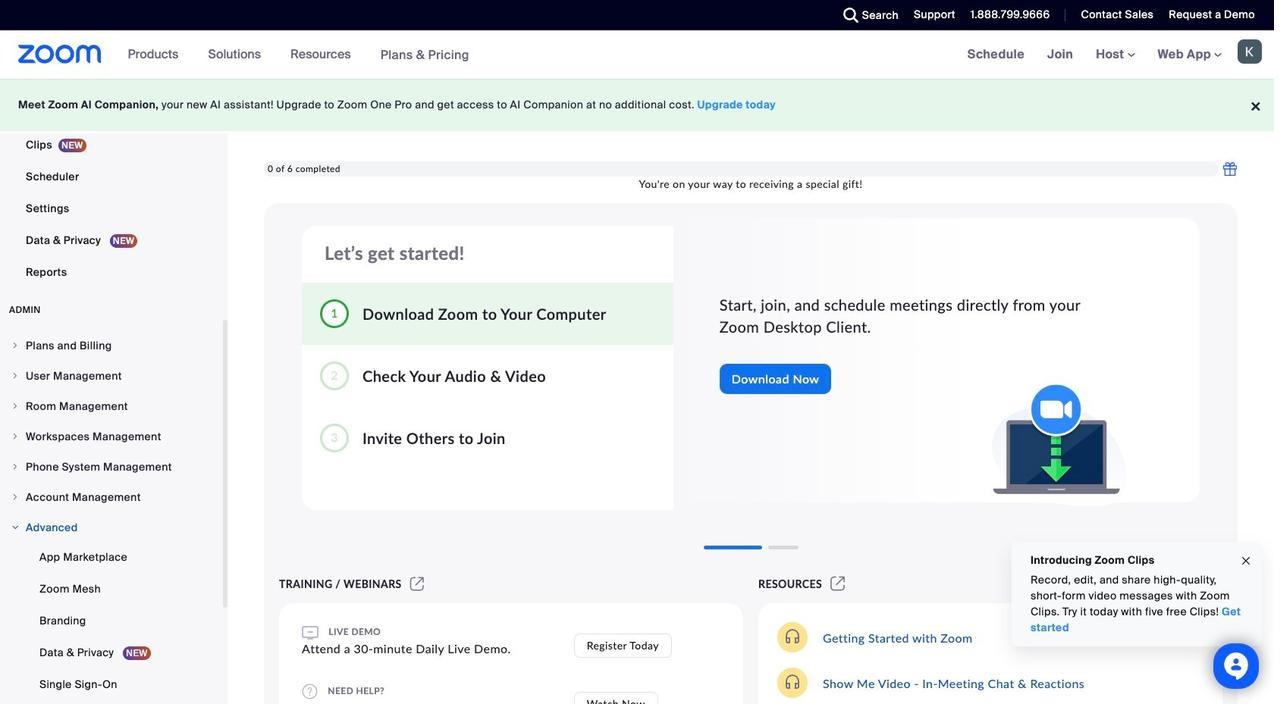 Task type: locate. For each thing, give the bounding box(es) containing it.
right image for 3rd menu item from the bottom of the admin menu menu
[[11, 463, 20, 472]]

2 menu item from the top
[[0, 362, 223, 391]]

0 vertical spatial right image
[[11, 341, 20, 350]]

personal menu menu
[[0, 0, 223, 289]]

1 vertical spatial right image
[[11, 523, 20, 532]]

4 right image from the top
[[11, 463, 20, 472]]

window new image
[[408, 578, 426, 591], [828, 578, 847, 591]]

2 right image from the top
[[11, 402, 20, 411]]

admin menu menu
[[0, 331, 223, 705]]

1 right image from the top
[[11, 372, 20, 381]]

1 right image from the top
[[11, 341, 20, 350]]

2 right image from the top
[[11, 523, 20, 532]]

7 menu item from the top
[[0, 513, 223, 542]]

close image
[[1240, 553, 1252, 570]]

4 menu item from the top
[[0, 422, 223, 451]]

5 right image from the top
[[11, 493, 20, 502]]

1 horizontal spatial window new image
[[828, 578, 847, 591]]

banner
[[0, 30, 1274, 80]]

side navigation navigation
[[0, 0, 228, 705]]

footer
[[0, 79, 1274, 131]]

right image for 2nd menu item from the top
[[11, 372, 20, 381]]

right image
[[11, 341, 20, 350], [11, 523, 20, 532]]

right image for 2nd menu item from the bottom of the admin menu menu
[[11, 493, 20, 502]]

right image
[[11, 372, 20, 381], [11, 402, 20, 411], [11, 432, 20, 441], [11, 463, 20, 472], [11, 493, 20, 502]]

3 right image from the top
[[11, 432, 20, 441]]

right image for seventh menu item from the top
[[11, 523, 20, 532]]

0 horizontal spatial window new image
[[408, 578, 426, 591]]

menu item
[[0, 331, 223, 360], [0, 362, 223, 391], [0, 392, 223, 421], [0, 422, 223, 451], [0, 453, 223, 482], [0, 483, 223, 512], [0, 513, 223, 542]]

menu
[[0, 542, 223, 705]]

2 window new image from the left
[[828, 578, 847, 591]]

product information navigation
[[116, 30, 481, 80]]



Task type: describe. For each thing, give the bounding box(es) containing it.
right image for fourth menu item
[[11, 432, 20, 441]]

profile picture image
[[1238, 39, 1262, 64]]

1 window new image from the left
[[408, 578, 426, 591]]

zoom logo image
[[18, 45, 101, 64]]

5 menu item from the top
[[0, 453, 223, 482]]

3 menu item from the top
[[0, 392, 223, 421]]

right image for fifth menu item from the bottom
[[11, 402, 20, 411]]

right image for seventh menu item from the bottom
[[11, 341, 20, 350]]

1 menu item from the top
[[0, 331, 223, 360]]

meetings navigation
[[956, 30, 1274, 80]]

6 menu item from the top
[[0, 483, 223, 512]]



